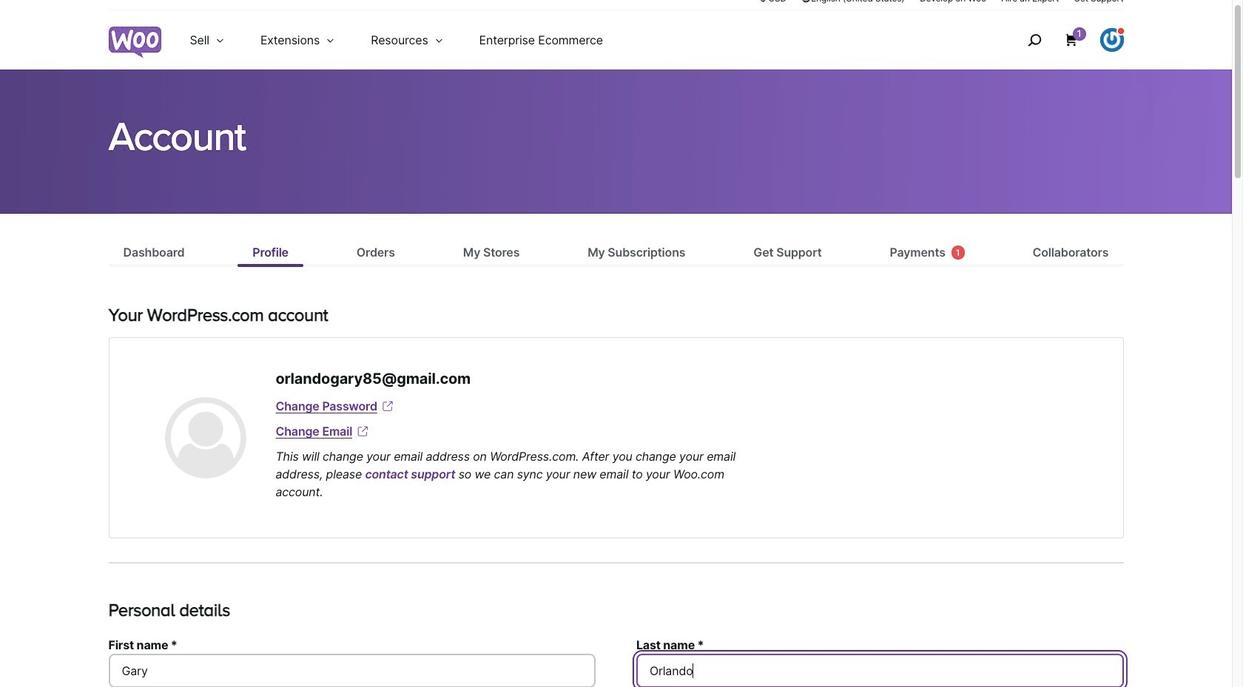 Task type: describe. For each thing, give the bounding box(es) containing it.
search image
[[1022, 28, 1046, 52]]

0 vertical spatial external link image
[[380, 399, 395, 414]]

1 vertical spatial external link image
[[355, 424, 370, 439]]



Task type: locate. For each thing, give the bounding box(es) containing it.
None text field
[[108, 654, 596, 688], [636, 654, 1124, 688], [108, 654, 596, 688], [636, 654, 1124, 688]]

external link image
[[380, 399, 395, 414], [355, 424, 370, 439]]

1 horizontal spatial external link image
[[380, 399, 395, 414]]

open account menu image
[[1100, 28, 1124, 52]]

gravatar image image
[[165, 397, 246, 479]]

0 horizontal spatial external link image
[[355, 424, 370, 439]]

service navigation menu element
[[996, 16, 1124, 64]]



Task type: vqa. For each thing, say whether or not it's contained in the screenshot.
external link icon to the top
yes



